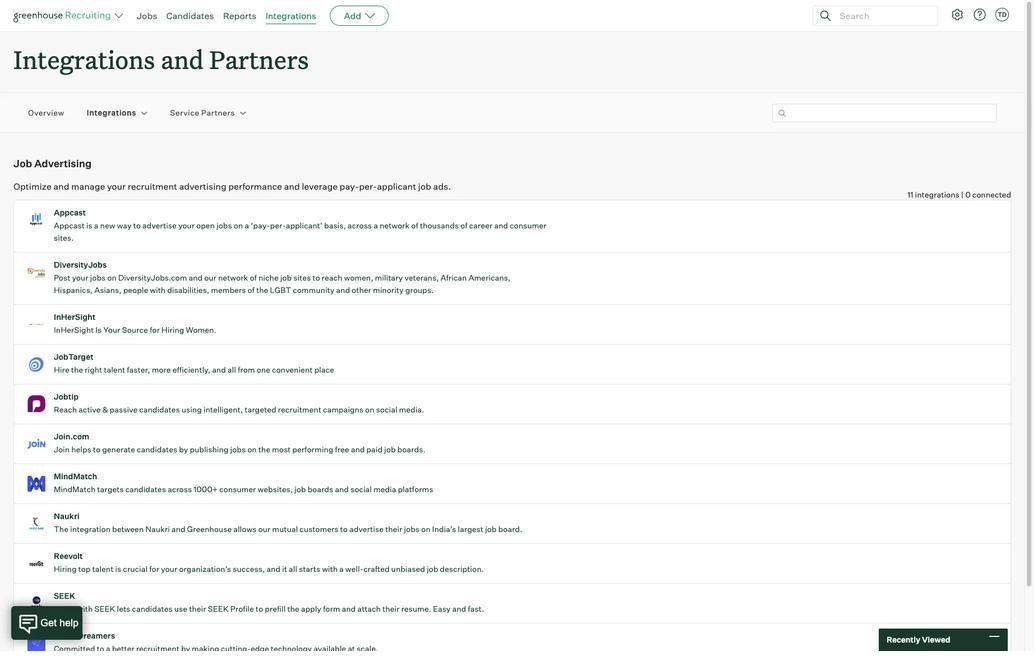 Task type: locate. For each thing, give the bounding box(es) containing it.
disabilities,
[[167, 285, 209, 295]]

seek left lets
[[94, 604, 115, 614]]

and right 'boards'
[[335, 484, 349, 494]]

all right it at the left
[[289, 564, 297, 574]]

0 horizontal spatial is
[[86, 221, 92, 230]]

is left new
[[86, 221, 92, 230]]

0 horizontal spatial hiring
[[54, 564, 77, 574]]

unbiased
[[391, 564, 425, 574]]

recruitment up the way
[[128, 181, 177, 192]]

with right apply at the bottom left of the page
[[77, 604, 93, 614]]

0 vertical spatial across
[[348, 221, 372, 230]]

applicant'
[[286, 221, 323, 230]]

1 vertical spatial for
[[149, 564, 159, 574]]

and left from
[[212, 365, 226, 374]]

integrations link
[[266, 10, 317, 21], [87, 107, 136, 118]]

use
[[174, 604, 188, 614]]

social left the media.
[[376, 405, 398, 414]]

advertise
[[142, 221, 177, 230], [350, 524, 384, 534]]

1 vertical spatial our
[[258, 524, 271, 534]]

a left new
[[94, 221, 99, 230]]

and left the greenhouse
[[172, 524, 186, 534]]

per- down performance on the left of the page
[[270, 221, 286, 230]]

of left thousands
[[412, 221, 419, 230]]

hiring inside reevolt hiring top talent is crucial for your organization's success, and it all starts with a well-crafted unbiased job description.
[[54, 564, 77, 574]]

on inside diversityjobs post your jobs on diversityjobs.com and our network of niche job sites to reach women, military veterans, african americans, hispanics, asians, people with disabilities, members of the lgbt community and other minority groups.
[[107, 273, 117, 282]]

1 mindmatch from the top
[[54, 472, 97, 481]]

per- right the leverage
[[359, 181, 377, 192]]

inhersight
[[54, 312, 96, 322], [54, 325, 94, 335]]

0 vertical spatial inhersight
[[54, 312, 96, 322]]

1 horizontal spatial all
[[289, 564, 297, 574]]

free
[[335, 445, 349, 454]]

1 horizontal spatial advertise
[[350, 524, 384, 534]]

hispanics,
[[54, 285, 93, 295]]

to right customers
[[340, 524, 348, 534]]

with down diversityjobs.com
[[150, 285, 166, 295]]

network inside appcast appcast is a new way to advertise your open jobs on a 'pay-per-applicant' basis, across a network of thousands of career and consumer sites.
[[380, 221, 410, 230]]

all
[[228, 365, 236, 374], [289, 564, 297, 574]]

and left it at the left
[[267, 564, 281, 574]]

candidates left by
[[137, 445, 178, 454]]

the down "niche"
[[256, 285, 268, 295]]

well-
[[346, 564, 364, 574]]

your
[[103, 325, 120, 335]]

1 horizontal spatial consumer
[[510, 221, 547, 230]]

our up members
[[204, 273, 217, 282]]

applicant
[[377, 181, 416, 192]]

to left 'prefill' at the left
[[256, 604, 263, 614]]

naukri up the
[[54, 511, 80, 521]]

board.
[[499, 524, 523, 534]]

diversityjobs
[[54, 260, 107, 269]]

platforms
[[398, 484, 434, 494]]

career
[[469, 221, 493, 230]]

with right starts
[[322, 564, 338, 574]]

is inside appcast appcast is a new way to advertise your open jobs on a 'pay-per-applicant' basis, across a network of thousands of career and consumer sites.
[[86, 221, 92, 230]]

0 vertical spatial talent
[[104, 365, 125, 374]]

to right helps at the bottom of the page
[[93, 445, 101, 454]]

integrations and partners
[[13, 43, 309, 76]]

2 for from the top
[[149, 564, 159, 574]]

1 vertical spatial with
[[322, 564, 338, 574]]

job up 'lgbt'
[[280, 273, 292, 282]]

add button
[[330, 6, 389, 26]]

for inside reevolt hiring top talent is crucial for your organization's success, and it all starts with a well-crafted unbiased job description.
[[149, 564, 159, 574]]

reevolt
[[54, 551, 83, 561]]

network
[[380, 221, 410, 230], [218, 273, 248, 282]]

candidates inside seek apply with seek lets candidates use their seek profile to prefill the apply form and attach their resume. easy and fast.
[[132, 604, 173, 614]]

jobtarget hire the right talent faster, more efficiently, and all from one convenient place
[[54, 352, 334, 374]]

0 horizontal spatial consumer
[[219, 484, 256, 494]]

candidates left use
[[132, 604, 173, 614]]

consumer right 1000+
[[219, 484, 256, 494]]

consumer inside appcast appcast is a new way to advertise your open jobs on a 'pay-per-applicant' basis, across a network of thousands of career and consumer sites.
[[510, 221, 547, 230]]

on inside join.com join helps to generate candidates by publishing jobs on the most performing free and paid job boards.
[[248, 445, 257, 454]]

hiring down "reevolt"
[[54, 564, 77, 574]]

'pay-
[[251, 221, 270, 230]]

mindmatch left targets
[[54, 484, 96, 494]]

1 appcast from the top
[[54, 208, 86, 217]]

0 horizontal spatial our
[[204, 273, 217, 282]]

None text field
[[773, 104, 997, 122]]

social
[[376, 405, 398, 414], [351, 484, 372, 494]]

consumer right career
[[510, 221, 547, 230]]

social left media
[[351, 484, 372, 494]]

reach
[[54, 405, 77, 414]]

0 vertical spatial social
[[376, 405, 398, 414]]

1 vertical spatial mindmatch
[[54, 484, 96, 494]]

viewed
[[923, 635, 951, 644]]

partners right service
[[201, 108, 235, 118]]

0 horizontal spatial naukri
[[54, 511, 80, 521]]

the
[[256, 285, 268, 295], [71, 365, 83, 374], [259, 445, 271, 454], [288, 604, 299, 614]]

your down diversityjobs on the top of the page
[[72, 273, 88, 282]]

0 vertical spatial consumer
[[510, 221, 547, 230]]

network up members
[[218, 273, 248, 282]]

1 horizontal spatial network
[[380, 221, 410, 230]]

active
[[79, 405, 101, 414]]

1 horizontal spatial hiring
[[162, 325, 184, 335]]

and right form
[[342, 604, 356, 614]]

0 vertical spatial network
[[380, 221, 410, 230]]

and right career
[[495, 221, 508, 230]]

paid
[[367, 445, 383, 454]]

for right crucial
[[149, 564, 159, 574]]

and up disabilities,
[[189, 273, 203, 282]]

0 vertical spatial mindmatch
[[54, 472, 97, 481]]

2 inhersight from the top
[[54, 325, 94, 335]]

network down 'applicant'
[[380, 221, 410, 230]]

2 vertical spatial with
[[77, 604, 93, 614]]

on left india's
[[421, 524, 431, 534]]

2 mindmatch from the top
[[54, 484, 96, 494]]

service partners
[[170, 108, 235, 118]]

1 vertical spatial inhersight
[[54, 325, 94, 335]]

women.
[[186, 325, 216, 335]]

and inside reevolt hiring top talent is crucial for your organization's success, and it all starts with a well-crafted unbiased job description.
[[267, 564, 281, 574]]

0 vertical spatial integrations link
[[266, 10, 317, 21]]

talent right the right
[[104, 365, 125, 374]]

with
[[150, 285, 166, 295], [322, 564, 338, 574], [77, 604, 93, 614]]

jobs right publishing
[[230, 445, 246, 454]]

1 horizontal spatial our
[[258, 524, 271, 534]]

1 horizontal spatial with
[[150, 285, 166, 295]]

job left 'boards'
[[295, 484, 306, 494]]

job inside join.com join helps to generate candidates by publishing jobs on the most performing free and paid job boards.
[[384, 445, 396, 454]]

resume.
[[401, 604, 432, 614]]

to right the way
[[133, 221, 141, 230]]

1 vertical spatial network
[[218, 273, 248, 282]]

0 vertical spatial appcast
[[54, 208, 86, 217]]

1 vertical spatial advertise
[[350, 524, 384, 534]]

across
[[348, 221, 372, 230], [168, 484, 192, 494]]

1 vertical spatial hiring
[[54, 564, 77, 574]]

naukri right between
[[146, 524, 170, 534]]

job inside mindmatch mindmatch targets candidates across 1000+ consumer websites, job boards and social media platforms
[[295, 484, 306, 494]]

jobs up asians,
[[90, 273, 106, 282]]

1 vertical spatial is
[[115, 564, 121, 574]]

and left fast.
[[453, 604, 466, 614]]

talent right top
[[92, 564, 114, 574]]

and right free
[[351, 445, 365, 454]]

candidates inside join.com join helps to generate candidates by publishing jobs on the most performing free and paid job boards.
[[137, 445, 178, 454]]

candidates
[[139, 405, 180, 414], [137, 445, 178, 454], [125, 484, 166, 494], [132, 604, 173, 614]]

seek left profile
[[208, 604, 229, 614]]

0 horizontal spatial advertise
[[142, 221, 177, 230]]

easy
[[433, 604, 451, 614]]

0 horizontal spatial per-
[[270, 221, 286, 230]]

0
[[966, 190, 971, 199]]

manage
[[71, 181, 105, 192]]

inhersight left is
[[54, 325, 94, 335]]

starts
[[299, 564, 321, 574]]

a inside reevolt hiring top talent is crucial for your organization's success, and it all starts with a well-crafted unbiased job description.
[[340, 564, 344, 574]]

0 horizontal spatial network
[[218, 273, 248, 282]]

candidates for passive
[[139, 405, 180, 414]]

1 horizontal spatial seek
[[94, 604, 115, 614]]

your
[[107, 181, 126, 192], [178, 221, 195, 230], [72, 273, 88, 282], [161, 564, 177, 574]]

advertise up crafted
[[350, 524, 384, 534]]

to
[[133, 221, 141, 230], [313, 273, 320, 282], [93, 445, 101, 454], [340, 524, 348, 534], [256, 604, 263, 614]]

a
[[94, 221, 99, 230], [245, 221, 249, 230], [374, 221, 378, 230], [340, 564, 344, 574]]

generate
[[102, 445, 135, 454]]

jobs inside join.com join helps to generate candidates by publishing jobs on the most performing free and paid job boards.
[[230, 445, 246, 454]]

for right source at the left of page
[[150, 325, 160, 335]]

across left 1000+
[[168, 484, 192, 494]]

on inside appcast appcast is a new way to advertise your open jobs on a 'pay-per-applicant' basis, across a network of thousands of career and consumer sites.
[[234, 221, 243, 230]]

to inside diversityjobs post your jobs on diversityjobs.com and our network of niche job sites to reach women, military veterans, african americans, hispanics, asians, people with disabilities, members of the lgbt community and other minority groups.
[[313, 273, 320, 282]]

performing
[[293, 445, 334, 454]]

on right campaigns
[[365, 405, 375, 414]]

integrations
[[266, 10, 317, 21], [13, 43, 155, 76], [87, 108, 136, 118]]

candidates for lets
[[132, 604, 173, 614]]

hiring left women.
[[162, 325, 184, 335]]

1 vertical spatial across
[[168, 484, 192, 494]]

the inside diversityjobs post your jobs on diversityjobs.com and our network of niche job sites to reach women, military veterans, african americans, hispanics, asians, people with disabilities, members of the lgbt community and other minority groups.
[[256, 285, 268, 295]]

our right allows
[[258, 524, 271, 534]]

and down reach
[[336, 285, 350, 295]]

1 vertical spatial consumer
[[219, 484, 256, 494]]

for
[[150, 325, 160, 335], [149, 564, 159, 574]]

a left well-
[[340, 564, 344, 574]]

it
[[282, 564, 287, 574]]

apply
[[54, 604, 75, 614]]

candidates inside jobtip reach active & passive candidates using intelligent, targeted recruitment campaigns on social media.
[[139, 405, 180, 414]]

your left open
[[178, 221, 195, 230]]

job left ads.
[[418, 181, 431, 192]]

0 vertical spatial partners
[[210, 43, 309, 76]]

per-
[[359, 181, 377, 192], [270, 221, 286, 230]]

1 horizontal spatial across
[[348, 221, 372, 230]]

largest
[[458, 524, 484, 534]]

0 vertical spatial is
[[86, 221, 92, 230]]

0 vertical spatial hiring
[[162, 325, 184, 335]]

0 horizontal spatial social
[[351, 484, 372, 494]]

all left from
[[228, 365, 236, 374]]

on left the most
[[248, 445, 257, 454]]

consumer inside mindmatch mindmatch targets candidates across 1000+ consumer websites, job boards and social media platforms
[[219, 484, 256, 494]]

integrations for the left the integrations link
[[87, 108, 136, 118]]

efficiently,
[[173, 365, 211, 374]]

candidates for generate
[[137, 445, 178, 454]]

0 vertical spatial per-
[[359, 181, 377, 192]]

one
[[257, 365, 270, 374]]

1 for from the top
[[150, 325, 160, 335]]

0 vertical spatial advertise
[[142, 221, 177, 230]]

inhersight down hispanics,
[[54, 312, 96, 322]]

your right manage
[[107, 181, 126, 192]]

1 horizontal spatial social
[[376, 405, 398, 414]]

your right crucial
[[161, 564, 177, 574]]

is left crucial
[[115, 564, 121, 574]]

job right unbiased
[[427, 564, 438, 574]]

1 vertical spatial integrations link
[[87, 107, 136, 118]]

0 horizontal spatial all
[[228, 365, 236, 374]]

the left the apply
[[288, 604, 299, 614]]

jobs
[[217, 221, 232, 230], [90, 273, 106, 282], [230, 445, 246, 454], [404, 524, 420, 534]]

publishing
[[190, 445, 229, 454]]

jobtip reach active & passive candidates using intelligent, targeted recruitment campaigns on social media.
[[54, 392, 424, 414]]

1 horizontal spatial naukri
[[146, 524, 170, 534]]

0 vertical spatial all
[[228, 365, 236, 374]]

is inside reevolt hiring top talent is crucial for your organization's success, and it all starts with a well-crafted unbiased job description.
[[115, 564, 121, 574]]

jobs left india's
[[404, 524, 420, 534]]

2 appcast from the top
[[54, 221, 85, 230]]

1 vertical spatial integrations
[[13, 43, 155, 76]]

overview link
[[28, 107, 64, 118]]

advertise right the way
[[142, 221, 177, 230]]

1 horizontal spatial integrations link
[[266, 10, 317, 21]]

job right the paid
[[384, 445, 396, 454]]

of left "niche"
[[250, 273, 257, 282]]

our
[[204, 273, 217, 282], [258, 524, 271, 534]]

all inside reevolt hiring top talent is crucial for your organization's success, and it all starts with a well-crafted unbiased job description.
[[289, 564, 297, 574]]

on up asians,
[[107, 273, 117, 282]]

0 vertical spatial for
[[150, 325, 160, 335]]

groups.
[[406, 285, 434, 295]]

and down candidates
[[161, 43, 204, 76]]

job
[[418, 181, 431, 192], [280, 273, 292, 282], [384, 445, 396, 454], [295, 484, 306, 494], [485, 524, 497, 534], [427, 564, 438, 574]]

form
[[323, 604, 340, 614]]

2 horizontal spatial seek
[[208, 604, 229, 614]]

1 vertical spatial all
[[289, 564, 297, 574]]

the down jobtarget
[[71, 365, 83, 374]]

with inside reevolt hiring top talent is crucial for your organization's success, and it all starts with a well-crafted unbiased job description.
[[322, 564, 338, 574]]

using
[[182, 405, 202, 414]]

your inside appcast appcast is a new way to advertise your open jobs on a 'pay-per-applicant' basis, across a network of thousands of career and consumer sites.
[[178, 221, 195, 230]]

job advertising
[[13, 157, 92, 170]]

job inside naukri the integration between naukri and greenhouse allows our mutual customers to advertise their jobs on india's largest job board.
[[485, 524, 497, 534]]

on left 'pay-
[[234, 221, 243, 230]]

2 vertical spatial integrations
[[87, 108, 136, 118]]

1 horizontal spatial per-
[[359, 181, 377, 192]]

0 vertical spatial recruitment
[[128, 181, 177, 192]]

greenhouse recruiting image
[[13, 9, 114, 22]]

and left the leverage
[[284, 181, 300, 192]]

of right members
[[248, 285, 255, 295]]

0 vertical spatial integrations
[[266, 10, 317, 21]]

partners down "reports" link
[[210, 43, 309, 76]]

2 horizontal spatial with
[[322, 564, 338, 574]]

0 horizontal spatial across
[[168, 484, 192, 494]]

and inside mindmatch mindmatch targets candidates across 1000+ consumer websites, job boards and social media platforms
[[335, 484, 349, 494]]

1 vertical spatial per-
[[270, 221, 286, 230]]

the left the most
[[259, 445, 271, 454]]

their down media
[[386, 524, 403, 534]]

of left career
[[461, 221, 468, 230]]

job left board.
[[485, 524, 497, 534]]

seek up apply at the bottom left of the page
[[54, 591, 75, 601]]

0 vertical spatial our
[[204, 273, 217, 282]]

convenient
[[272, 365, 313, 374]]

apply
[[301, 604, 322, 614]]

0 vertical spatial naukri
[[54, 511, 80, 521]]

across right basis,
[[348, 221, 372, 230]]

and inside naukri the integration between naukri and greenhouse allows our mutual customers to advertise their jobs on india's largest job board.
[[172, 524, 186, 534]]

integration
[[70, 524, 111, 534]]

jobs right open
[[217, 221, 232, 230]]

1 vertical spatial social
[[351, 484, 372, 494]]

1 vertical spatial talent
[[92, 564, 114, 574]]

mindmatch down helps at the bottom of the page
[[54, 472, 97, 481]]

11
[[908, 190, 914, 199]]

targeted
[[245, 405, 276, 414]]

consumer
[[510, 221, 547, 230], [219, 484, 256, 494]]

candidates right targets
[[125, 484, 166, 494]]

to up community
[[313, 273, 320, 282]]

candidates left using
[[139, 405, 180, 414]]

0 horizontal spatial with
[[77, 604, 93, 614]]

lgbt
[[270, 285, 291, 295]]

hiring
[[162, 325, 184, 335], [54, 564, 77, 574]]

1 horizontal spatial recruitment
[[278, 405, 321, 414]]

jobs inside appcast appcast is a new way to advertise your open jobs on a 'pay-per-applicant' basis, across a network of thousands of career and consumer sites.
[[217, 221, 232, 230]]

targets
[[97, 484, 124, 494]]

1 horizontal spatial is
[[115, 564, 121, 574]]

1 vertical spatial appcast
[[54, 221, 85, 230]]

1 vertical spatial recruitment
[[278, 405, 321, 414]]

is
[[96, 325, 102, 335]]

our inside diversityjobs post your jobs on diversityjobs.com and our network of niche job sites to reach women, military veterans, african americans, hispanics, asians, people with disabilities, members of the lgbt community and other minority groups.
[[204, 273, 217, 282]]

0 horizontal spatial recruitment
[[128, 181, 177, 192]]

0 vertical spatial with
[[150, 285, 166, 295]]

with inside seek apply with seek lets candidates use their seek profile to prefill the apply form and attach their resume. easy and fast.
[[77, 604, 93, 614]]

job
[[13, 157, 32, 170]]

recruitment right the targeted
[[278, 405, 321, 414]]



Task type: vqa. For each thing, say whether or not it's contained in the screenshot.
the right network
yes



Task type: describe. For each thing, give the bounding box(es) containing it.
add
[[344, 10, 362, 21]]

integrations for rightmost the integrations link
[[266, 10, 317, 21]]

all inside jobtarget hire the right talent faster, more efficiently, and all from one convenient place
[[228, 365, 236, 374]]

across inside appcast appcast is a new way to advertise your open jobs on a 'pay-per-applicant' basis, across a network of thousands of career and consumer sites.
[[348, 221, 372, 230]]

join.com join helps to generate candidates by publishing jobs on the most performing free and paid job boards.
[[54, 432, 426, 454]]

boards
[[308, 484, 333, 494]]

sites
[[294, 273, 311, 282]]

military
[[375, 273, 403, 282]]

performance
[[229, 181, 282, 192]]

jobs inside naukri the integration between naukri and greenhouse allows our mutual customers to advertise their jobs on india's largest job board.
[[404, 524, 420, 534]]

with inside diversityjobs post your jobs on diversityjobs.com and our network of niche job sites to reach women, military veterans, african americans, hispanics, asians, people with disabilities, members of the lgbt community and other minority groups.
[[150, 285, 166, 295]]

and down advertising
[[53, 181, 69, 192]]

network inside diversityjobs post your jobs on diversityjobs.com and our network of niche job sites to reach women, military veterans, african americans, hispanics, asians, people with disabilities, members of the lgbt community and other minority groups.
[[218, 273, 248, 282]]

td button
[[996, 8, 1010, 21]]

service partners link
[[170, 107, 235, 118]]

smartdreamers link
[[14, 624, 1011, 651]]

pay-
[[340, 181, 359, 192]]

candidates inside mindmatch mindmatch targets candidates across 1000+ consumer websites, job boards and social media platforms
[[125, 484, 166, 494]]

on inside naukri the integration between naukri and greenhouse allows our mutual customers to advertise their jobs on india's largest job board.
[[421, 524, 431, 534]]

way
[[117, 221, 132, 230]]

niche
[[259, 273, 279, 282]]

td button
[[994, 6, 1012, 24]]

1 vertical spatial partners
[[201, 108, 235, 118]]

intelligent,
[[204, 405, 243, 414]]

overview
[[28, 108, 64, 118]]

reevolt hiring top talent is crucial for your organization's success, and it all starts with a well-crafted unbiased job description.
[[54, 551, 484, 574]]

for inside inhersight inhersight is your source for hiring women.
[[150, 325, 160, 335]]

faster,
[[127, 365, 150, 374]]

jobtarget
[[54, 352, 94, 362]]

integrations
[[916, 190, 960, 199]]

the
[[54, 524, 68, 534]]

jobs link
[[137, 10, 157, 21]]

veterans,
[[405, 273, 439, 282]]

integrations for integrations and partners
[[13, 43, 155, 76]]

between
[[112, 524, 144, 534]]

to inside seek apply with seek lets candidates use their seek profile to prefill the apply form and attach their resume. easy and fast.
[[256, 604, 263, 614]]

other
[[352, 285, 371, 295]]

your inside reevolt hiring top talent is crucial for your organization's success, and it all starts with a well-crafted unbiased job description.
[[161, 564, 177, 574]]

advertise inside appcast appcast is a new way to advertise your open jobs on a 'pay-per-applicant' basis, across a network of thousands of career and consumer sites.
[[142, 221, 177, 230]]

campaigns
[[323, 405, 364, 414]]

recruitment inside jobtip reach active & passive candidates using intelligent, targeted recruitment campaigns on social media.
[[278, 405, 321, 414]]

allows
[[234, 524, 257, 534]]

attach
[[358, 604, 381, 614]]

most
[[272, 445, 291, 454]]

right
[[85, 365, 102, 374]]

asians,
[[94, 285, 122, 295]]

&
[[102, 405, 108, 414]]

more
[[152, 365, 171, 374]]

jobtip
[[54, 392, 79, 401]]

0 horizontal spatial seek
[[54, 591, 75, 601]]

our inside naukri the integration between naukri and greenhouse allows our mutual customers to advertise their jobs on india's largest job board.
[[258, 524, 271, 534]]

their right attach in the left bottom of the page
[[383, 604, 400, 614]]

reports link
[[223, 10, 257, 21]]

recently
[[887, 635, 921, 644]]

seek apply with seek lets candidates use their seek profile to prefill the apply form and attach their resume. easy and fast.
[[54, 591, 484, 614]]

hiring inside inhersight inhersight is your source for hiring women.
[[162, 325, 184, 335]]

source
[[122, 325, 148, 335]]

1 inhersight from the top
[[54, 312, 96, 322]]

connected
[[973, 190, 1012, 199]]

media
[[374, 484, 396, 494]]

top
[[78, 564, 91, 574]]

thousands
[[420, 221, 459, 230]]

india's
[[432, 524, 456, 534]]

websites,
[[258, 484, 293, 494]]

appcast appcast is a new way to advertise your open jobs on a 'pay-per-applicant' basis, across a network of thousands of career and consumer sites.
[[54, 208, 547, 243]]

1 vertical spatial naukri
[[146, 524, 170, 534]]

place
[[315, 365, 334, 374]]

minority
[[373, 285, 404, 295]]

on inside jobtip reach active & passive candidates using intelligent, targeted recruitment campaigns on social media.
[[365, 405, 375, 414]]

candidates
[[166, 10, 214, 21]]

jobs
[[137, 10, 157, 21]]

the inside join.com join helps to generate candidates by publishing jobs on the most performing free and paid job boards.
[[259, 445, 271, 454]]

open
[[196, 221, 215, 230]]

media.
[[399, 405, 424, 414]]

a right basis,
[[374, 221, 378, 230]]

post
[[54, 273, 70, 282]]

the inside seek apply with seek lets candidates use their seek profile to prefill the apply form and attach their resume. easy and fast.
[[288, 604, 299, 614]]

configure image
[[951, 8, 965, 21]]

naukri the integration between naukri and greenhouse allows our mutual customers to advertise their jobs on india's largest job board.
[[54, 511, 523, 534]]

americans,
[[469, 273, 511, 282]]

fast.
[[468, 604, 484, 614]]

mutual
[[272, 524, 298, 534]]

hire
[[54, 365, 69, 374]]

advertising
[[34, 157, 92, 170]]

and inside join.com join helps to generate candidates by publishing jobs on the most performing free and paid job boards.
[[351, 445, 365, 454]]

and inside appcast appcast is a new way to advertise your open jobs on a 'pay-per-applicant' basis, across a network of thousands of career and consumer sites.
[[495, 221, 508, 230]]

community
[[293, 285, 335, 295]]

job inside diversityjobs post your jobs on diversityjobs.com and our network of niche job sites to reach women, military veterans, african americans, hispanics, asians, people with disabilities, members of the lgbt community and other minority groups.
[[280, 273, 292, 282]]

their inside naukri the integration between naukri and greenhouse allows our mutual customers to advertise their jobs on india's largest job board.
[[386, 524, 403, 534]]

the inside jobtarget hire the right talent faster, more efficiently, and all from one convenient place
[[71, 365, 83, 374]]

Search text field
[[837, 8, 928, 24]]

leverage
[[302, 181, 338, 192]]

your inside diversityjobs post your jobs on diversityjobs.com and our network of niche job sites to reach women, military veterans, african americans, hispanics, asians, people with disabilities, members of the lgbt community and other minority groups.
[[72, 273, 88, 282]]

|
[[962, 190, 964, 199]]

advertise inside naukri the integration between naukri and greenhouse allows our mutual customers to advertise their jobs on india's largest job board.
[[350, 524, 384, 534]]

a left 'pay-
[[245, 221, 249, 230]]

people
[[123, 285, 148, 295]]

and inside jobtarget hire the right talent faster, more efficiently, and all from one convenient place
[[212, 365, 226, 374]]

jobs inside diversityjobs post your jobs on diversityjobs.com and our network of niche job sites to reach women, military veterans, african americans, hispanics, asians, people with disabilities, members of the lgbt community and other minority groups.
[[90, 273, 106, 282]]

crucial
[[123, 564, 148, 574]]

per- inside appcast appcast is a new way to advertise your open jobs on a 'pay-per-applicant' basis, across a network of thousands of career and consumer sites.
[[270, 221, 286, 230]]

advertising
[[179, 181, 227, 192]]

candidates link
[[166, 10, 214, 21]]

to inside join.com join helps to generate candidates by publishing jobs on the most performing free and paid job boards.
[[93, 445, 101, 454]]

0 horizontal spatial integrations link
[[87, 107, 136, 118]]

their right use
[[189, 604, 206, 614]]

join.com
[[54, 432, 89, 441]]

organization's
[[179, 564, 231, 574]]

description.
[[440, 564, 484, 574]]

to inside appcast appcast is a new way to advertise your open jobs on a 'pay-per-applicant' basis, across a network of thousands of career and consumer sites.
[[133, 221, 141, 230]]

women,
[[344, 273, 373, 282]]

service
[[170, 108, 199, 118]]

helps
[[71, 445, 91, 454]]

job inside reevolt hiring top talent is crucial for your organization's success, and it all starts with a well-crafted unbiased job description.
[[427, 564, 438, 574]]

join
[[54, 445, 70, 454]]

across inside mindmatch mindmatch targets candidates across 1000+ consumer websites, job boards and social media platforms
[[168, 484, 192, 494]]

recently viewed
[[887, 635, 951, 644]]

social inside jobtip reach active & passive candidates using intelligent, targeted recruitment campaigns on social media.
[[376, 405, 398, 414]]

11 integrations | 0 connected
[[908, 190, 1012, 199]]

boards.
[[398, 445, 426, 454]]

optimize
[[13, 181, 52, 192]]

talent inside reevolt hiring top talent is crucial for your organization's success, and it all starts with a well-crafted unbiased job description.
[[92, 564, 114, 574]]

talent inside jobtarget hire the right talent faster, more efficiently, and all from one convenient place
[[104, 365, 125, 374]]

social inside mindmatch mindmatch targets candidates across 1000+ consumer websites, job boards and social media platforms
[[351, 484, 372, 494]]

new
[[100, 221, 115, 230]]

to inside naukri the integration between naukri and greenhouse allows our mutual customers to advertise their jobs on india's largest job board.
[[340, 524, 348, 534]]



